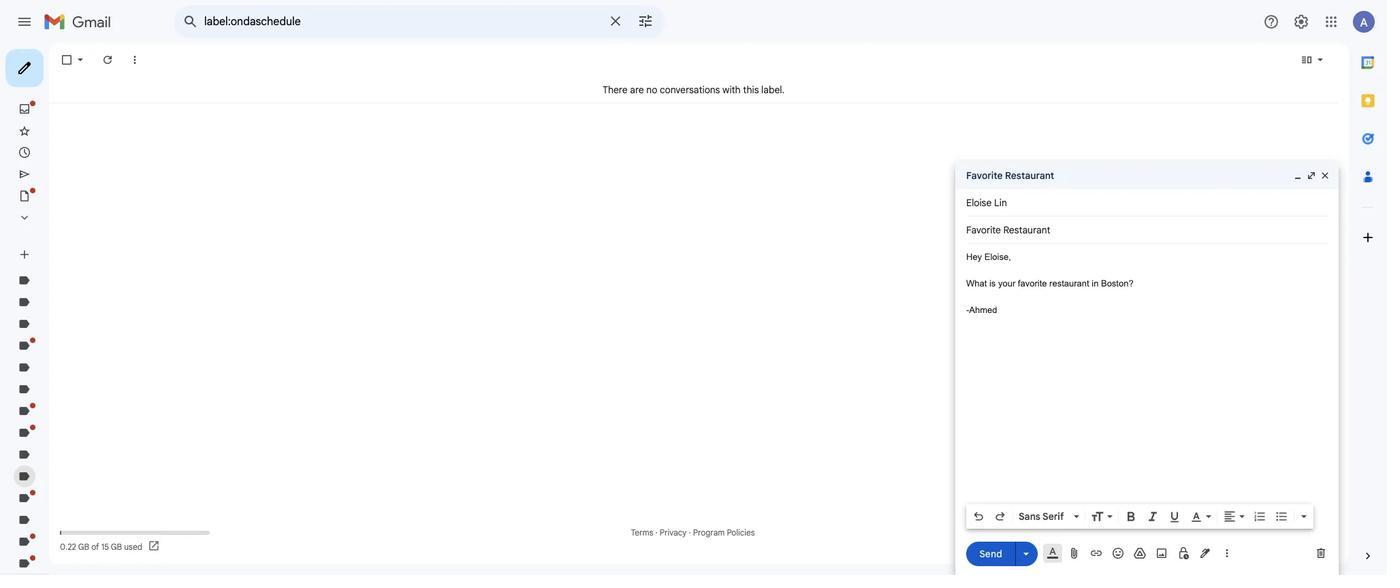 Task type: vqa. For each thing, say whether or not it's contained in the screenshot.
Aug related to DickseeRomeoandJuliet.jpg
no



Task type: describe. For each thing, give the bounding box(es) containing it.
ago
[[1312, 528, 1326, 538]]

activity:
[[1252, 528, 1281, 538]]

privacy
[[660, 528, 687, 538]]

numbered list ‪(⌘⇧7)‬ image
[[1253, 510, 1267, 524]]

discard draft ‪(⌘⇧d)‬ image
[[1314, 547, 1328, 560]]

restaurant
[[1050, 279, 1089, 289]]

clear search image
[[602, 7, 629, 35]]

underline ‪(⌘u)‬ image
[[1168, 511, 1182, 524]]

label.
[[761, 83, 785, 96]]

insert link ‪(⌘k)‬ image
[[1090, 547, 1103, 560]]

12
[[1283, 528, 1290, 538]]

hey eloise,
[[966, 252, 1011, 262]]

privacy link
[[660, 528, 687, 538]]

undo ‪(⌘z)‬ image
[[972, 510, 985, 524]]

conversations
[[660, 83, 720, 96]]

gmail image
[[44, 8, 118, 35]]

favorite restaurant dialog
[[956, 162, 1339, 575]]

send
[[979, 548, 1002, 560]]

terms
[[631, 528, 653, 538]]

toggle confidential mode image
[[1177, 547, 1190, 560]]

boston?
[[1101, 279, 1134, 289]]

sans serif
[[1019, 511, 1064, 523]]

0.22 gb of 15 gb used
[[60, 542, 142, 552]]

more options image
[[1223, 547, 1231, 560]]

insert photo image
[[1155, 547, 1169, 560]]

1 · from the left
[[656, 528, 658, 538]]

follow link to manage storage image
[[148, 540, 161, 554]]

with
[[723, 83, 741, 96]]

settings image
[[1293, 14, 1310, 30]]

no
[[646, 83, 657, 96]]

days
[[1292, 528, 1310, 538]]

search mail image
[[178, 10, 203, 34]]

1 gb from the left
[[78, 542, 89, 552]]

what
[[966, 279, 987, 289]]

insert emoji ‪(⌘⇧2)‬ image
[[1111, 547, 1125, 560]]

of
[[91, 542, 99, 552]]

-ahmed
[[966, 305, 997, 315]]

your
[[998, 279, 1016, 289]]

Message Body text field
[[966, 251, 1328, 501]]

there are no conversations with this label. main content
[[49, 44, 1349, 565]]

insert signature image
[[1199, 547, 1212, 560]]

italic ‪(⌘i)‬ image
[[1146, 510, 1160, 524]]

more send options image
[[1020, 547, 1033, 561]]

ahmed
[[969, 305, 997, 315]]

0.22
[[60, 542, 76, 552]]

toggle split pane mode image
[[1300, 53, 1314, 67]]

Subject field
[[966, 223, 1328, 237]]

program
[[693, 528, 725, 538]]

sans serif option
[[1016, 510, 1071, 524]]

what is your favorite restaurant in boston?
[[966, 279, 1134, 289]]

policies
[[727, 528, 755, 538]]

this
[[743, 83, 759, 96]]

restaurant
[[1005, 170, 1054, 182]]

bold ‪(⌘b)‬ image
[[1124, 510, 1138, 524]]

send button
[[966, 542, 1015, 566]]

program policies link
[[693, 528, 755, 538]]

Search mail text field
[[204, 15, 599, 29]]



Task type: locate. For each thing, give the bounding box(es) containing it.
1 horizontal spatial gb
[[111, 542, 122, 552]]

None search field
[[174, 5, 665, 38]]

2 gb from the left
[[111, 542, 122, 552]]

is
[[990, 279, 996, 289]]

redo ‪(⌘y)‬ image
[[994, 510, 1007, 524]]

navigation
[[0, 44, 163, 575]]

hey
[[966, 252, 982, 262]]

footer
[[49, 526, 1338, 554]]

insert files using drive image
[[1133, 547, 1147, 560]]

15
[[101, 542, 109, 552]]

account
[[1220, 528, 1250, 538]]

-
[[966, 305, 969, 315]]

main menu image
[[16, 14, 33, 30]]

favorite
[[966, 170, 1003, 182]]

details
[[1301, 541, 1326, 552]]

close image
[[1320, 170, 1331, 181]]

are
[[630, 83, 644, 96]]

0 horizontal spatial gb
[[78, 542, 89, 552]]

pop out image
[[1306, 170, 1317, 181]]

terms link
[[631, 528, 653, 538]]

formatting options toolbar
[[966, 505, 1314, 529]]

none checkbox inside there are no conversations with this label. main content
[[60, 53, 74, 67]]

gb left of
[[78, 542, 89, 552]]

bulleted list ‪(⌘⇧8)‬ image
[[1275, 510, 1289, 524]]

eloise
[[966, 197, 992, 209]]

· right privacy
[[689, 528, 691, 538]]

eloise lin
[[966, 197, 1007, 209]]

minimize image
[[1293, 170, 1304, 181]]

support image
[[1263, 14, 1280, 30]]

lin
[[994, 197, 1007, 209]]

more image
[[128, 53, 142, 67]]

details link
[[1301, 541, 1326, 552]]

last
[[1202, 528, 1218, 538]]

there
[[603, 83, 628, 96]]

0 horizontal spatial ·
[[656, 528, 658, 538]]

footer inside there are no conversations with this label. main content
[[49, 526, 1338, 554]]

tab list
[[1349, 44, 1387, 526]]

gb right the 15
[[111, 542, 122, 552]]

1 horizontal spatial ·
[[689, 528, 691, 538]]

used
[[124, 542, 142, 552]]

advanced search options image
[[632, 7, 659, 35]]

favorite restaurant
[[966, 170, 1054, 182]]

None checkbox
[[60, 53, 74, 67]]

terms · privacy · program policies
[[631, 528, 755, 538]]

refresh image
[[101, 53, 114, 67]]

· right terms
[[656, 528, 658, 538]]

sans
[[1019, 511, 1041, 523]]

gb
[[78, 542, 89, 552], [111, 542, 122, 552]]

serif
[[1043, 511, 1064, 523]]

last account activity: 12 days ago details
[[1202, 528, 1326, 552]]

·
[[656, 528, 658, 538], [689, 528, 691, 538]]

attach files image
[[1068, 547, 1081, 560]]

favorite
[[1018, 279, 1047, 289]]

eloise,
[[985, 252, 1011, 262]]

in
[[1092, 279, 1099, 289]]

there are no conversations with this label.
[[603, 83, 785, 96]]

footer containing terms
[[49, 526, 1338, 554]]

2 · from the left
[[689, 528, 691, 538]]

more formatting options image
[[1297, 510, 1311, 524]]



